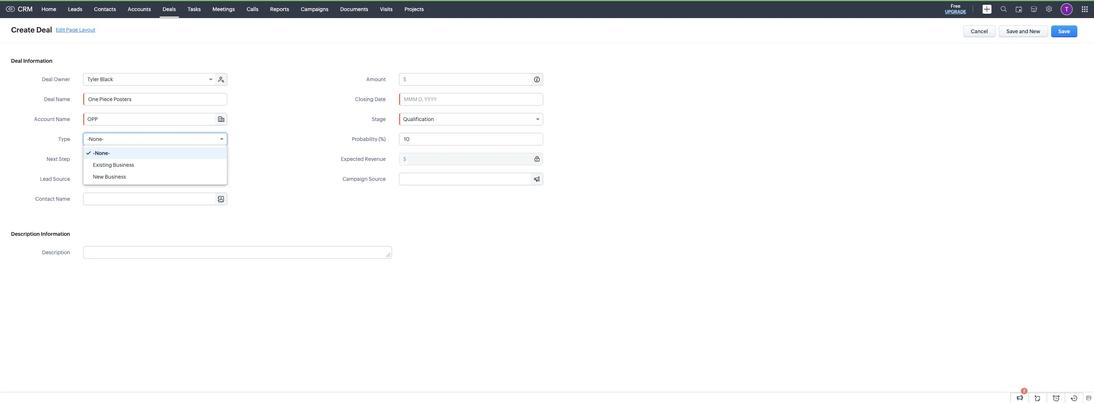 Task type: vqa. For each thing, say whether or not it's contained in the screenshot.
Save button
yes



Task type: describe. For each thing, give the bounding box(es) containing it.
leads link
[[62, 0, 88, 18]]

next
[[47, 156, 58, 162]]

closing date
[[355, 96, 386, 102]]

existing business
[[93, 162, 134, 168]]

home
[[42, 6, 56, 12]]

profile image
[[1061, 3, 1073, 15]]

page
[[66, 27, 78, 33]]

save button
[[1051, 25, 1077, 37]]

save for save
[[1058, 28, 1070, 34]]

2
[[1023, 389, 1025, 394]]

tasks
[[188, 6, 201, 12]]

stage
[[372, 116, 386, 122]]

visits link
[[374, 0, 399, 18]]

- inside -none- field
[[87, 136, 89, 142]]

reports link
[[264, 0, 295, 18]]

owner
[[54, 76, 70, 82]]

business for new business
[[105, 174, 126, 180]]

create menu element
[[978, 0, 996, 18]]

amount
[[366, 76, 386, 82]]

account name
[[34, 116, 70, 122]]

Tyler Black field
[[84, 74, 216, 85]]

- inside -none- 'option'
[[93, 150, 95, 156]]

calendar image
[[1016, 6, 1022, 12]]

Qualification field
[[399, 113, 543, 126]]

description for description information
[[11, 231, 40, 237]]

information for description information
[[41, 231, 70, 237]]

meetings link
[[207, 0, 241, 18]]

next step
[[47, 156, 70, 162]]

search image
[[1001, 6, 1007, 12]]

deal owner
[[42, 76, 70, 82]]

projects link
[[399, 0, 430, 18]]

campaigns
[[301, 6, 328, 12]]

create menu image
[[983, 5, 992, 13]]

new business option
[[84, 171, 227, 183]]

name for account name
[[56, 116, 70, 122]]

new inside new business option
[[93, 174, 104, 180]]

step
[[59, 156, 70, 162]]

existing business option
[[84, 159, 227, 171]]

campaign source
[[343, 176, 386, 182]]

deal for deal owner
[[42, 76, 53, 82]]

(%)
[[379, 136, 386, 142]]

cancel button
[[963, 25, 996, 37]]

cancel
[[971, 28, 988, 34]]

meetings
[[213, 6, 235, 12]]

documents
[[340, 6, 368, 12]]

contacts
[[94, 6, 116, 12]]

$ for expected revenue
[[403, 156, 406, 162]]

account
[[34, 116, 55, 122]]

upgrade
[[945, 9, 966, 14]]

deal for deal name
[[44, 96, 55, 102]]

save and new
[[1007, 28, 1040, 34]]

-None- field
[[83, 133, 227, 146]]

campaign
[[343, 176, 368, 182]]

-none- option
[[84, 147, 227, 159]]

list box containing -none-
[[84, 146, 227, 185]]

calls
[[247, 6, 258, 12]]

create
[[11, 25, 35, 34]]

accounts
[[128, 6, 151, 12]]

source for campaign source
[[369, 176, 386, 182]]



Task type: locate. For each thing, give the bounding box(es) containing it.
expected revenue
[[341, 156, 386, 162]]

deal up account name
[[44, 96, 55, 102]]

crm
[[18, 5, 33, 13]]

0 vertical spatial $
[[403, 76, 406, 82]]

deal
[[36, 25, 52, 34], [11, 58, 22, 64], [42, 76, 53, 82], [44, 96, 55, 102]]

save inside button
[[1007, 28, 1018, 34]]

lead
[[40, 176, 52, 182]]

- right type
[[87, 136, 89, 142]]

1 horizontal spatial save
[[1058, 28, 1070, 34]]

new down existing
[[93, 174, 104, 180]]

1 save from the left
[[1007, 28, 1018, 34]]

0 horizontal spatial description
[[11, 231, 40, 237]]

0 horizontal spatial -
[[87, 136, 89, 142]]

save for save and new
[[1007, 28, 1018, 34]]

- up existing
[[93, 150, 95, 156]]

1 vertical spatial -
[[93, 150, 95, 156]]

tyler black
[[87, 76, 113, 82]]

deal left owner
[[42, 76, 53, 82]]

documents link
[[334, 0, 374, 18]]

new business
[[93, 174, 126, 180]]

layout
[[79, 27, 95, 33]]

None field
[[84, 113, 227, 125], [83, 173, 227, 185], [399, 173, 543, 185], [84, 193, 227, 205], [84, 113, 227, 125], [83, 173, 227, 185], [399, 173, 543, 185], [84, 193, 227, 205]]

0 vertical spatial name
[[56, 96, 70, 102]]

name for deal name
[[56, 96, 70, 102]]

campaigns link
[[295, 0, 334, 18]]

projects
[[404, 6, 424, 12]]

deal down create
[[11, 58, 22, 64]]

source right lead
[[53, 176, 70, 182]]

information for deal information
[[23, 58, 52, 64]]

0 horizontal spatial new
[[93, 174, 104, 180]]

probability
[[352, 136, 377, 142]]

edit
[[56, 27, 65, 33]]

1 vertical spatial -none-
[[93, 150, 110, 156]]

information up the deal owner
[[23, 58, 52, 64]]

closing
[[355, 96, 374, 102]]

0 vertical spatial description
[[11, 231, 40, 237]]

leads
[[68, 6, 82, 12]]

0 vertical spatial none-
[[89, 136, 104, 142]]

none-
[[89, 136, 104, 142], [95, 150, 110, 156]]

0 horizontal spatial source
[[53, 176, 70, 182]]

0 vertical spatial information
[[23, 58, 52, 64]]

name for contact name
[[56, 196, 70, 202]]

revenue
[[365, 156, 386, 162]]

MMM D, YYYY text field
[[399, 93, 543, 106]]

None text field
[[83, 93, 227, 106], [84, 113, 227, 125], [399, 133, 543, 146], [83, 153, 227, 166], [84, 193, 227, 205], [84, 247, 392, 259], [83, 93, 227, 106], [84, 113, 227, 125], [399, 133, 543, 146], [83, 153, 227, 166], [84, 193, 227, 205], [84, 247, 392, 259]]

0 vertical spatial business
[[113, 162, 134, 168]]

1 horizontal spatial description
[[42, 250, 70, 256]]

source for lead source
[[53, 176, 70, 182]]

-none- inside -none- field
[[87, 136, 104, 142]]

tasks link
[[182, 0, 207, 18]]

free
[[951, 3, 961, 9]]

name down owner
[[56, 96, 70, 102]]

deal for deal information
[[11, 58, 22, 64]]

edit page layout link
[[56, 27, 95, 33]]

1 vertical spatial new
[[93, 174, 104, 180]]

business
[[113, 162, 134, 168], [105, 174, 126, 180]]

-
[[87, 136, 89, 142], [93, 150, 95, 156]]

$ for amount
[[403, 76, 406, 82]]

2 $ from the top
[[403, 156, 406, 162]]

description
[[11, 231, 40, 237], [42, 250, 70, 256]]

none- inside 'option'
[[95, 150, 110, 156]]

qualification
[[403, 116, 434, 122]]

profile element
[[1056, 0, 1077, 18]]

1 vertical spatial business
[[105, 174, 126, 180]]

1 vertical spatial description
[[42, 250, 70, 256]]

description information
[[11, 231, 70, 237]]

None text field
[[407, 74, 543, 85], [407, 153, 543, 165], [399, 173, 543, 185], [407, 74, 543, 85], [407, 153, 543, 165], [399, 173, 543, 185]]

business up new business
[[113, 162, 134, 168]]

2 save from the left
[[1058, 28, 1070, 34]]

3 name from the top
[[56, 196, 70, 202]]

business down existing business at the left top of the page
[[105, 174, 126, 180]]

1 horizontal spatial source
[[369, 176, 386, 182]]

deals link
[[157, 0, 182, 18]]

$
[[403, 76, 406, 82], [403, 156, 406, 162]]

save down profile icon
[[1058, 28, 1070, 34]]

information
[[23, 58, 52, 64], [41, 231, 70, 237]]

free upgrade
[[945, 3, 966, 14]]

deals
[[163, 6, 176, 12]]

2 vertical spatial name
[[56, 196, 70, 202]]

name right account
[[56, 116, 70, 122]]

and
[[1019, 28, 1028, 34]]

lead source
[[40, 176, 70, 182]]

date
[[375, 96, 386, 102]]

description for description
[[42, 250, 70, 256]]

home link
[[36, 0, 62, 18]]

save and new button
[[999, 25, 1048, 37]]

save left and
[[1007, 28, 1018, 34]]

2 source from the left
[[369, 176, 386, 182]]

deal information
[[11, 58, 52, 64]]

information down contact name
[[41, 231, 70, 237]]

save inside button
[[1058, 28, 1070, 34]]

2 name from the top
[[56, 116, 70, 122]]

contacts link
[[88, 0, 122, 18]]

crm link
[[6, 5, 33, 13]]

1 vertical spatial name
[[56, 116, 70, 122]]

1 vertical spatial $
[[403, 156, 406, 162]]

accounts link
[[122, 0, 157, 18]]

-none- inside -none- 'option'
[[93, 150, 110, 156]]

business for existing business
[[113, 162, 134, 168]]

1 vertical spatial none-
[[95, 150, 110, 156]]

tyler
[[87, 76, 99, 82]]

1 vertical spatial information
[[41, 231, 70, 237]]

1 horizontal spatial new
[[1029, 28, 1040, 34]]

1 source from the left
[[53, 176, 70, 182]]

name right contact
[[56, 196, 70, 202]]

new
[[1029, 28, 1040, 34], [93, 174, 104, 180]]

0 horizontal spatial save
[[1007, 28, 1018, 34]]

save
[[1007, 28, 1018, 34], [1058, 28, 1070, 34]]

contact name
[[35, 196, 70, 202]]

0 vertical spatial -
[[87, 136, 89, 142]]

contact
[[35, 196, 55, 202]]

list box
[[84, 146, 227, 185]]

1 horizontal spatial -
[[93, 150, 95, 156]]

deal name
[[44, 96, 70, 102]]

$ right revenue
[[403, 156, 406, 162]]

calls link
[[241, 0, 264, 18]]

-none-
[[87, 136, 104, 142], [93, 150, 110, 156]]

source
[[53, 176, 70, 182], [369, 176, 386, 182]]

none- inside field
[[89, 136, 104, 142]]

existing
[[93, 162, 112, 168]]

1 $ from the top
[[403, 76, 406, 82]]

$ right amount
[[403, 76, 406, 82]]

type
[[58, 136, 70, 142]]

0 vertical spatial new
[[1029, 28, 1040, 34]]

0 vertical spatial -none-
[[87, 136, 104, 142]]

source down revenue
[[369, 176, 386, 182]]

visits
[[380, 6, 393, 12]]

probability (%)
[[352, 136, 386, 142]]

search element
[[996, 0, 1011, 18]]

reports
[[270, 6, 289, 12]]

new inside save and new button
[[1029, 28, 1040, 34]]

new right and
[[1029, 28, 1040, 34]]

deal left edit
[[36, 25, 52, 34]]

1 name from the top
[[56, 96, 70, 102]]

black
[[100, 76, 113, 82]]

expected
[[341, 156, 364, 162]]

name
[[56, 96, 70, 102], [56, 116, 70, 122], [56, 196, 70, 202]]

create deal edit page layout
[[11, 25, 95, 34]]



